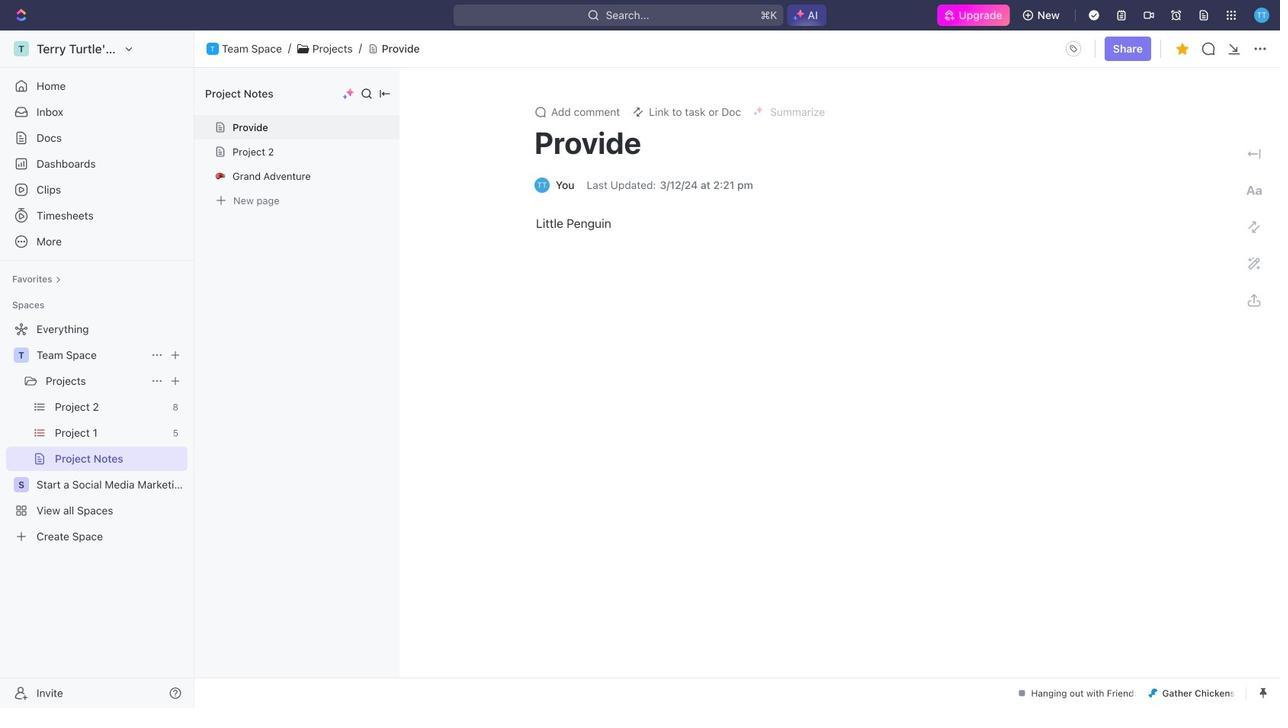 Task type: describe. For each thing, give the bounding box(es) containing it.
sidebar navigation
[[0, 31, 198, 709]]

team space, , element
[[14, 348, 29, 363]]

terry turtle's workspace, , element
[[14, 41, 29, 56]]



Task type: vqa. For each thing, say whether or not it's contained in the screenshot.
THIS
no



Task type: locate. For each thing, give the bounding box(es) containing it.
tree inside sidebar navigation
[[6, 317, 188, 549]]

dropdown menu image
[[1062, 37, 1086, 61]]

drumstick bite image
[[1149, 689, 1158, 698]]

start a social media marketing agency, , element
[[14, 478, 29, 493]]

tree
[[6, 317, 188, 549]]



